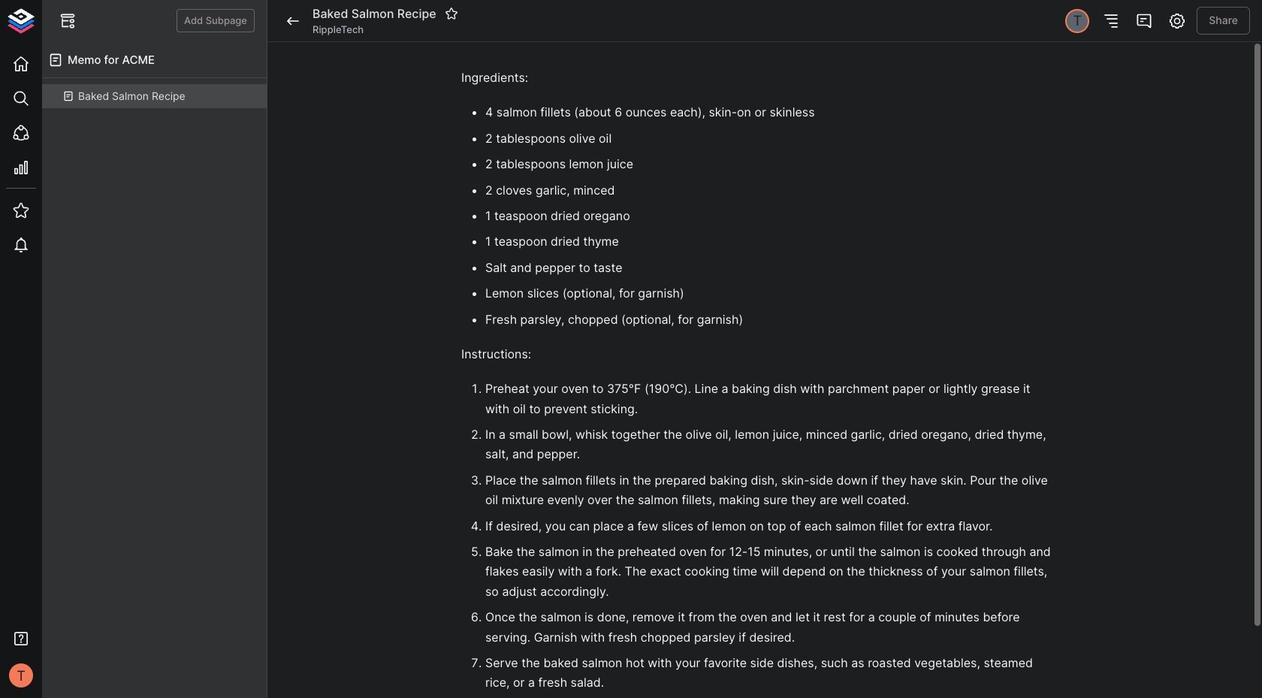 Task type: vqa. For each thing, say whether or not it's contained in the screenshot.
dialog
no



Task type: locate. For each thing, give the bounding box(es) containing it.
go back image
[[284, 12, 302, 30]]

table of contents image
[[1103, 12, 1121, 30]]

favorite image
[[445, 7, 458, 21]]

hide wiki image
[[59, 12, 77, 30]]



Task type: describe. For each thing, give the bounding box(es) containing it.
settings image
[[1169, 12, 1187, 30]]

comments image
[[1136, 12, 1154, 30]]



